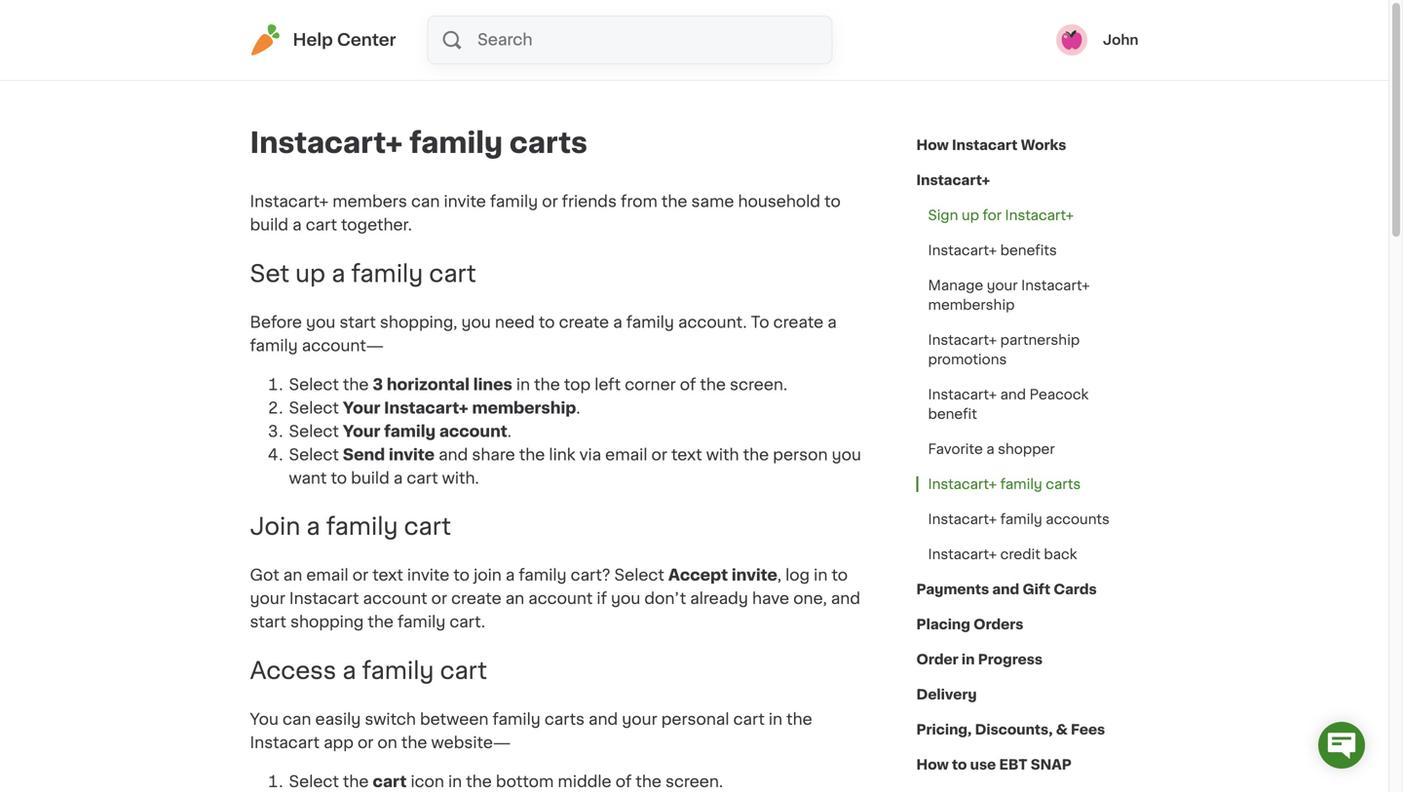 Task type: locate. For each thing, give the bounding box(es) containing it.
1 horizontal spatial can
[[411, 194, 440, 210]]

of right corner at the top left
[[680, 377, 696, 393]]

instacart+ inside "link"
[[929, 244, 997, 257]]

and right one,
[[831, 591, 861, 607]]

or inside , log in to your instacart account or create an account if you don't already have one, and start shopping the family cart.
[[432, 591, 447, 607]]

up for sign
[[962, 209, 980, 222]]

2 horizontal spatial your
[[987, 279, 1018, 292]]

0 horizontal spatial can
[[283, 712, 311, 728]]

1 vertical spatial text
[[373, 568, 403, 584]]

in right personal
[[769, 712, 783, 728]]

instacart+ up manage
[[929, 244, 997, 257]]

1 horizontal spatial .
[[577, 401, 581, 416]]

up
[[962, 209, 980, 222], [296, 262, 326, 286]]

instacart up shopping
[[289, 591, 359, 607]]

0 vertical spatial can
[[411, 194, 440, 210]]

1 horizontal spatial an
[[506, 591, 525, 607]]

got
[[250, 568, 279, 584]]

instacart
[[952, 138, 1018, 152], [289, 591, 359, 607], [250, 736, 320, 751]]

1 vertical spatial can
[[283, 712, 311, 728]]

email right via
[[606, 447, 648, 463]]

instacart+ family carts up members
[[250, 129, 588, 157]]

carts up the "middle"
[[545, 712, 585, 728]]

payments and gift cards
[[917, 583, 1097, 597]]

1 vertical spatial up
[[296, 262, 326, 286]]

progress
[[979, 653, 1043, 667]]

build down send
[[351, 471, 390, 486]]

to inside , log in to your instacart account or create an account if you don't already have one, and start shopping the family cart.
[[832, 568, 848, 584]]

and inside and share the link via email or text with the person you want to build a cart with.
[[439, 447, 468, 463]]

you inside and share the link via email or text with the person you want to build a cart with.
[[832, 447, 862, 463]]

accounts
[[1046, 513, 1110, 526]]

invite right members
[[444, 194, 486, 210]]

to
[[825, 194, 841, 210], [539, 315, 555, 330], [331, 471, 347, 486], [454, 568, 470, 584], [832, 568, 848, 584], [952, 758, 967, 772]]

of right the "middle"
[[616, 775, 632, 790]]

instacart+ inside instacart+ and peacock benefit
[[929, 388, 997, 402]]

instacart+ up set
[[250, 194, 329, 210]]

select the cart icon in the bottom middle of the screen.
[[289, 775, 727, 790]]

set up a family cart
[[250, 262, 482, 286]]

1 horizontal spatial email
[[606, 447, 648, 463]]

1 vertical spatial your
[[343, 424, 381, 440]]

0 vertical spatial up
[[962, 209, 980, 222]]

instacart image
[[250, 24, 281, 56]]

create up cart.
[[451, 591, 502, 607]]

text left with
[[672, 447, 703, 463]]

0 vertical spatial screen.
[[730, 377, 788, 393]]

how up instacart+ link
[[917, 138, 949, 152]]

0 horizontal spatial membership
[[472, 401, 577, 416]]

to left 'use'
[[952, 758, 967, 772]]

screen. down personal
[[666, 775, 723, 790]]

2 vertical spatial instacart
[[250, 736, 320, 751]]

your down instacart+ benefits on the top right of page
[[987, 279, 1018, 292]]

favorite
[[929, 443, 983, 456]]

cart right personal
[[734, 712, 765, 728]]

to right household
[[825, 194, 841, 210]]

0 vertical spatial membership
[[929, 298, 1015, 312]]

you right person
[[832, 447, 862, 463]]

or left friends
[[542, 194, 558, 210]]

and inside you can easily switch between family carts and your personal cart in the instacart app or on the website—
[[589, 712, 618, 728]]

a
[[293, 217, 302, 233], [332, 262, 345, 286], [613, 315, 623, 330], [828, 315, 837, 330], [987, 443, 995, 456], [394, 471, 403, 486], [306, 515, 320, 539], [506, 568, 515, 584], [343, 660, 356, 683]]

start
[[340, 315, 376, 330], [250, 615, 287, 630]]

placing
[[917, 618, 971, 632]]

0 vertical spatial build
[[250, 217, 289, 233]]

membership down manage
[[929, 298, 1015, 312]]

you up "account—"
[[306, 315, 336, 330]]

1 vertical spatial your
[[250, 591, 286, 607]]

to right 'want'
[[331, 471, 347, 486]]

account—
[[302, 338, 384, 354]]

0 vertical spatial your
[[987, 279, 1018, 292]]

build up set
[[250, 217, 289, 233]]

how instacart works
[[917, 138, 1067, 152]]

build
[[250, 217, 289, 233], [351, 471, 390, 486]]

instacart+ partnership promotions
[[929, 333, 1080, 367]]

0 horizontal spatial email
[[306, 568, 349, 584]]

instacart+
[[250, 129, 403, 157], [917, 174, 991, 187], [250, 194, 329, 210], [1006, 209, 1074, 222], [929, 244, 997, 257], [1022, 279, 1091, 292], [929, 333, 997, 347], [929, 388, 997, 402], [384, 401, 469, 416], [929, 478, 997, 491], [929, 513, 997, 526], [929, 548, 997, 562]]

0 vertical spatial carts
[[510, 129, 588, 157]]

an inside , log in to your instacart account or create an account if you don't already have one, and start shopping the family cart.
[[506, 591, 525, 607]]

2 vertical spatial your
[[622, 712, 658, 728]]

carts up instacart+ members can invite family or friends from the same household to build a cart together.
[[510, 129, 588, 157]]

or inside instacart+ members can invite family or friends from the same household to build a cart together.
[[542, 194, 558, 210]]

and up with. on the left
[[439, 447, 468, 463]]

instacart up instacart+ link
[[952, 138, 1018, 152]]

0 vertical spatial of
[[680, 377, 696, 393]]

already
[[690, 591, 749, 607]]

screen.
[[730, 377, 788, 393], [666, 775, 723, 790]]

0 vertical spatial text
[[672, 447, 703, 463]]

screen. inside select the 3 horizontal lines in the top left corner of the screen. select your instacart+ membership . select your family account .
[[730, 377, 788, 393]]

1 horizontal spatial screen.
[[730, 377, 788, 393]]

or down join a family cart
[[353, 568, 369, 584]]

create up 'top'
[[559, 315, 609, 330]]

0 horizontal spatial your
[[250, 591, 286, 607]]

text inside and share the link via email or text with the person you want to build a cart with.
[[672, 447, 703, 463]]

join a family cart
[[250, 515, 451, 539]]

icon
[[411, 775, 444, 790]]

or left on
[[358, 736, 374, 751]]

0 horizontal spatial of
[[616, 775, 632, 790]]

for
[[983, 209, 1002, 222]]

of
[[680, 377, 696, 393], [616, 775, 632, 790]]

1 horizontal spatial membership
[[929, 298, 1015, 312]]

how down the pricing,
[[917, 758, 949, 772]]

can right you
[[283, 712, 311, 728]]

instacart+ down benefits
[[1022, 279, 1091, 292]]

create inside , log in to your instacart account or create an account if you don't already have one, and start shopping the family cart.
[[451, 591, 502, 607]]

and down instacart+ partnership promotions
[[1001, 388, 1027, 402]]

and inside , log in to your instacart account or create an account if you don't already have one, and start shopping the family cart.
[[831, 591, 861, 607]]

text down join a family cart
[[373, 568, 403, 584]]

1 horizontal spatial your
[[622, 712, 658, 728]]

how for how instacart works
[[917, 138, 949, 152]]

account down cart?
[[529, 591, 593, 607]]

cart left with. on the left
[[407, 471, 438, 486]]

instacart+ down favorite
[[929, 478, 997, 491]]

instacart+ family accounts link
[[917, 502, 1122, 537]]

text
[[672, 447, 703, 463], [373, 568, 403, 584]]

1 vertical spatial screen.
[[666, 775, 723, 790]]

instacart down you
[[250, 736, 320, 751]]

before
[[250, 315, 302, 330]]

benefit
[[929, 408, 978, 421]]

switch
[[365, 712, 416, 728]]

in inside you can easily switch between family carts and your personal cart in the instacart app or on the website—
[[769, 712, 783, 728]]

or down got an email or text invite to join a family cart? select accept invite
[[432, 591, 447, 607]]

the inside instacart+ members can invite family or friends from the same household to build a cart together.
[[662, 194, 688, 210]]

send
[[343, 447, 385, 463]]

1 horizontal spatial of
[[680, 377, 696, 393]]

in right lines
[[517, 377, 530, 393]]

to right need
[[539, 315, 555, 330]]

start down 'got'
[[250, 615, 287, 630]]

app
[[324, 736, 354, 751]]

cart.
[[450, 615, 486, 630]]

0 horizontal spatial create
[[451, 591, 502, 607]]

email up shopping
[[306, 568, 349, 584]]

invite
[[444, 194, 486, 210], [389, 447, 435, 463], [407, 568, 450, 584], [732, 568, 778, 584]]

1 vertical spatial an
[[506, 591, 525, 607]]

order in progress
[[917, 653, 1043, 667]]

left
[[595, 377, 621, 393]]

1 vertical spatial start
[[250, 615, 287, 630]]

up for set
[[296, 262, 326, 286]]

0 vertical spatial start
[[340, 315, 376, 330]]

on
[[378, 736, 398, 751]]

create right to
[[774, 315, 824, 330]]

a left "together." at the top of page
[[293, 217, 302, 233]]

an down got an email or text invite to join a family cart? select accept invite
[[506, 591, 525, 607]]

2 horizontal spatial create
[[774, 315, 824, 330]]

a right favorite
[[987, 443, 995, 456]]

1 vertical spatial build
[[351, 471, 390, 486]]

, log in to your instacart account or create an account if you don't already have one, and start shopping the family cart.
[[250, 568, 861, 630]]

can up "together." at the top of page
[[411, 194, 440, 210]]

1 how from the top
[[917, 138, 949, 152]]

a up left
[[613, 315, 623, 330]]

start up "account—"
[[340, 315, 376, 330]]

up right set
[[296, 262, 326, 286]]

a inside and share the link via email or text with the person you want to build a cart with.
[[394, 471, 403, 486]]

or
[[542, 194, 558, 210], [652, 447, 668, 463], [353, 568, 369, 584], [432, 591, 447, 607], [358, 736, 374, 751]]

0 vertical spatial instacart+ family carts
[[250, 129, 588, 157]]

link
[[549, 447, 576, 463]]

account up share
[[440, 424, 508, 440]]

. up share
[[508, 424, 512, 440]]

family
[[410, 129, 503, 157], [490, 194, 538, 210], [351, 262, 423, 286], [627, 315, 675, 330], [250, 338, 298, 354], [384, 424, 436, 440], [1001, 478, 1043, 491], [1001, 513, 1043, 526], [326, 515, 398, 539], [519, 568, 567, 584], [398, 615, 446, 630], [362, 660, 434, 683], [493, 712, 541, 728]]

your down 3
[[343, 401, 381, 416]]

1 vertical spatial membership
[[472, 401, 577, 416]]

and left the gift
[[993, 583, 1020, 597]]

a up easily
[[343, 660, 356, 683]]

select
[[289, 377, 339, 393], [289, 401, 339, 416], [289, 424, 339, 440], [289, 447, 339, 463], [615, 568, 665, 584], [289, 775, 339, 790]]

1 horizontal spatial text
[[672, 447, 703, 463]]

your down 'got'
[[250, 591, 286, 607]]

cart down with. on the left
[[404, 515, 451, 539]]

to inside and share the link via email or text with the person you want to build a cart with.
[[331, 471, 347, 486]]

carts
[[510, 129, 588, 157], [1046, 478, 1081, 491], [545, 712, 585, 728]]

with
[[706, 447, 740, 463]]

sign
[[929, 209, 959, 222]]

instacart+ up benefit
[[929, 388, 997, 402]]

screen. down to
[[730, 377, 788, 393]]

cart down members
[[306, 217, 337, 233]]

1 horizontal spatial up
[[962, 209, 980, 222]]

cart up shopping,
[[429, 262, 476, 286]]

invite up have
[[732, 568, 778, 584]]

pricing, discounts, & fees link
[[917, 713, 1106, 748]]

1 horizontal spatial instacart+ family carts
[[929, 478, 1081, 491]]

snap
[[1031, 758, 1072, 772]]

.
[[577, 401, 581, 416], [508, 424, 512, 440]]

. down 'top'
[[577, 401, 581, 416]]

1 horizontal spatial start
[[340, 315, 376, 330]]

and
[[1001, 388, 1027, 402], [439, 447, 468, 463], [993, 583, 1020, 597], [831, 591, 861, 607], [589, 712, 618, 728]]

0 horizontal spatial screen.
[[666, 775, 723, 790]]

0 vertical spatial an
[[283, 568, 302, 584]]

account.
[[679, 315, 747, 330]]

start inside , log in to your instacart account or create an account if you don't already have one, and start shopping the family cart.
[[250, 615, 287, 630]]

up left "for"
[[962, 209, 980, 222]]

and up the "middle"
[[589, 712, 618, 728]]

0 horizontal spatial instacart+ family carts
[[250, 129, 588, 157]]

cart down cart.
[[440, 660, 487, 683]]

membership down lines
[[472, 401, 577, 416]]

pricing,
[[917, 723, 972, 737]]

how instacart works link
[[917, 128, 1067, 163]]

friends
[[562, 194, 617, 210]]

2 vertical spatial carts
[[545, 712, 585, 728]]

a down select send invite
[[394, 471, 403, 486]]

want
[[289, 471, 327, 486]]

instacart+ family carts down favorite a shopper
[[929, 478, 1081, 491]]

use
[[971, 758, 997, 772]]

account up shopping
[[363, 591, 428, 607]]

0 horizontal spatial up
[[296, 262, 326, 286]]

instacart+ down horizontal
[[384, 401, 469, 416]]

0 vertical spatial .
[[577, 401, 581, 416]]

a inside 'link'
[[987, 443, 995, 456]]

account inside select the 3 horizontal lines in the top left corner of the screen. select your instacart+ membership . select your family account .
[[440, 424, 508, 440]]

family inside , log in to your instacart account or create an account if you don't already have one, and start shopping the family cart.
[[398, 615, 446, 630]]

before you start shopping, you need to create a family account. to create a family account—
[[250, 315, 837, 354]]

select send invite
[[289, 447, 435, 463]]

cards
[[1054, 583, 1097, 597]]

placing orders
[[917, 618, 1024, 632]]

0 vertical spatial how
[[917, 138, 949, 152]]

john
[[1104, 33, 1139, 47]]

in right icon
[[448, 775, 462, 790]]

to right log
[[832, 568, 848, 584]]

instacart+ and peacock benefit
[[929, 388, 1089, 421]]

0 vertical spatial your
[[343, 401, 381, 416]]

corner
[[625, 377, 676, 393]]

your up select send invite
[[343, 424, 381, 440]]

instacart+ inside instacart+ partnership promotions
[[929, 333, 997, 347]]

or inside and share the link via email or text with the person you want to build a cart with.
[[652, 447, 668, 463]]

family inside select the 3 horizontal lines in the top left corner of the screen. select your instacart+ membership . select your family account .
[[384, 424, 436, 440]]

0 horizontal spatial start
[[250, 615, 287, 630]]

the inside , log in to your instacart account or create an account if you don't already have one, and start shopping the family cart.
[[368, 615, 394, 630]]

or left with
[[652, 447, 668, 463]]

payments
[[917, 583, 990, 597]]

personal
[[662, 712, 730, 728]]

family inside instacart+ members can invite family or friends from the same household to build a cart together.
[[490, 194, 538, 210]]

how
[[917, 138, 949, 152], [917, 758, 949, 772]]

carts up accounts
[[1046, 478, 1081, 491]]

membership
[[929, 298, 1015, 312], [472, 401, 577, 416]]

horizontal
[[387, 377, 470, 393]]

1 horizontal spatial account
[[440, 424, 508, 440]]

instacart+ up the "payments"
[[929, 548, 997, 562]]

1 vertical spatial instacart
[[289, 591, 359, 607]]

0 horizontal spatial .
[[508, 424, 512, 440]]

1 vertical spatial of
[[616, 775, 632, 790]]

instacart+ up promotions
[[929, 333, 997, 347]]

the
[[662, 194, 688, 210], [343, 377, 369, 393], [534, 377, 560, 393], [700, 377, 726, 393], [519, 447, 545, 463], [743, 447, 769, 463], [368, 615, 394, 630], [787, 712, 813, 728], [402, 736, 427, 751], [343, 775, 369, 790], [466, 775, 492, 790], [636, 775, 662, 790]]

in right order at the right bottom of the page
[[962, 653, 975, 667]]

you right the if
[[611, 591, 641, 607]]

0 vertical spatial email
[[606, 447, 648, 463]]

your left personal
[[622, 712, 658, 728]]

1 vertical spatial how
[[917, 758, 949, 772]]

family inside you can easily switch between family carts and your personal cart in the instacart app or on the website—
[[493, 712, 541, 728]]

of inside select the 3 horizontal lines in the top left corner of the screen. select your instacart+ membership . select your family account .
[[680, 377, 696, 393]]

in right log
[[814, 568, 828, 584]]

2 how from the top
[[917, 758, 949, 772]]

1 horizontal spatial build
[[351, 471, 390, 486]]

Search search field
[[476, 17, 832, 63]]

an right 'got'
[[283, 568, 302, 584]]

0 horizontal spatial build
[[250, 217, 289, 233]]



Task type: vqa. For each thing, say whether or not it's contained in the screenshot.
Snacks
no



Task type: describe. For each thing, give the bounding box(es) containing it.
3
[[373, 377, 383, 393]]

to left join
[[454, 568, 470, 584]]

manage your instacart+ membership
[[929, 279, 1091, 312]]

between
[[420, 712, 489, 728]]

members
[[333, 194, 407, 210]]

gift
[[1023, 583, 1051, 597]]

discounts,
[[975, 723, 1053, 737]]

if
[[597, 591, 607, 607]]

can inside you can easily switch between family carts and your personal cart in the instacart app or on the website—
[[283, 712, 311, 728]]

build inside and share the link via email or text with the person you want to build a cart with.
[[351, 471, 390, 486]]

help center
[[293, 32, 396, 48]]

website—
[[431, 736, 511, 751]]

payments and gift cards link
[[917, 572, 1097, 607]]

cart inside and share the link via email or text with the person you want to build a cart with.
[[407, 471, 438, 486]]

shopper
[[998, 443, 1055, 456]]

shopping
[[290, 615, 364, 630]]

ebt
[[1000, 758, 1028, 772]]

1 vertical spatial carts
[[1046, 478, 1081, 491]]

one,
[[794, 591, 827, 607]]

sign up for instacart+
[[929, 209, 1074, 222]]

membership inside manage your instacart+ membership
[[929, 298, 1015, 312]]

together.
[[341, 217, 412, 233]]

your inside , log in to your instacart account or create an account if you don't already have one, and start shopping the family cart.
[[250, 591, 286, 607]]

credit
[[1001, 548, 1041, 562]]

a inside instacart+ members can invite family or friends from the same household to build a cart together.
[[293, 217, 302, 233]]

back
[[1045, 548, 1078, 562]]

order
[[917, 653, 959, 667]]

bottom
[[496, 775, 554, 790]]

access
[[250, 660, 337, 683]]

from
[[621, 194, 658, 210]]

access a family cart
[[250, 660, 487, 683]]

instacart+ up members
[[250, 129, 403, 157]]

cart?
[[571, 568, 611, 584]]

instacart+ benefits
[[929, 244, 1058, 257]]

membership inside select the 3 horizontal lines in the top left corner of the screen. select your instacart+ membership . select your family account .
[[472, 401, 577, 416]]

instacart inside , log in to your instacart account or create an account if you don't already have one, and start shopping the family cart.
[[289, 591, 359, 607]]

partnership
[[1001, 333, 1080, 347]]

manage your instacart+ membership link
[[917, 268, 1139, 323]]

join
[[474, 568, 502, 584]]

user avatar image
[[1057, 24, 1088, 56]]

instacart+ inside select the 3 horizontal lines in the top left corner of the screen. select your instacart+ membership . select your family account .
[[384, 401, 469, 416]]

,
[[778, 568, 782, 584]]

a right join
[[506, 568, 515, 584]]

to
[[751, 315, 770, 330]]

you inside , log in to your instacart account or create an account if you don't already have one, and start shopping the family cart.
[[611, 591, 641, 607]]

middle
[[558, 775, 612, 790]]

to inside 'before you start shopping, you need to create a family account. to create a family account—'
[[539, 315, 555, 330]]

favorite a shopper link
[[917, 432, 1067, 467]]

works
[[1021, 138, 1067, 152]]

instacart+ up benefits
[[1006, 209, 1074, 222]]

or inside you can easily switch between family carts and your personal cart in the instacart app or on the website—
[[358, 736, 374, 751]]

your inside manage your instacart+ membership
[[987, 279, 1018, 292]]

need
[[495, 315, 535, 330]]

instacart inside you can easily switch between family carts and your personal cart in the instacart app or on the website—
[[250, 736, 320, 751]]

can inside instacart+ members can invite family or friends from the same household to build a cart together.
[[411, 194, 440, 210]]

order in progress link
[[917, 642, 1043, 678]]

you
[[250, 712, 279, 728]]

manage
[[929, 279, 984, 292]]

cart inside instacart+ members can invite family or friends from the same household to build a cart together.
[[306, 217, 337, 233]]

instacart+ and peacock benefit link
[[917, 377, 1139, 432]]

select the 3 horizontal lines in the top left corner of the screen. select your instacart+ membership . select your family account .
[[289, 377, 788, 440]]

0 horizontal spatial text
[[373, 568, 403, 584]]

join
[[250, 515, 301, 539]]

don't
[[645, 591, 686, 607]]

a down "together." at the top of page
[[332, 262, 345, 286]]

john link
[[1057, 24, 1139, 56]]

instacart+ members can invite family or friends from the same household to build a cart together.
[[250, 194, 841, 233]]

delivery link
[[917, 678, 977, 713]]

instacart+ credit back
[[929, 548, 1078, 562]]

instacart+ inside instacart+ members can invite family or friends from the same household to build a cart together.
[[250, 194, 329, 210]]

person
[[773, 447, 828, 463]]

instacart+ partnership promotions link
[[917, 323, 1139, 377]]

start inside 'before you start shopping, you need to create a family account. to create a family account—'
[[340, 315, 376, 330]]

instacart+ benefits link
[[917, 233, 1069, 268]]

fees
[[1071, 723, 1106, 737]]

1 your from the top
[[343, 401, 381, 416]]

orders
[[974, 618, 1024, 632]]

help
[[293, 32, 333, 48]]

instacart+ up instacart+ credit back
[[929, 513, 997, 526]]

0 vertical spatial instacart
[[952, 138, 1018, 152]]

0 horizontal spatial an
[[283, 568, 302, 584]]

to inside instacart+ members can invite family or friends from the same household to build a cart together.
[[825, 194, 841, 210]]

peacock
[[1030, 388, 1089, 402]]

share
[[472, 447, 515, 463]]

how to use ebt snap
[[917, 758, 1072, 772]]

center
[[337, 32, 396, 48]]

you left need
[[462, 315, 491, 330]]

cart inside you can easily switch between family carts and your personal cart in the instacart app or on the website—
[[734, 712, 765, 728]]

1 vertical spatial .
[[508, 424, 512, 440]]

a right to
[[828, 315, 837, 330]]

1 vertical spatial instacart+ family carts
[[929, 478, 1081, 491]]

placing orders link
[[917, 607, 1024, 642]]

your inside you can easily switch between family carts and your personal cart in the instacart app or on the website—
[[622, 712, 658, 728]]

cart left icon
[[373, 775, 407, 790]]

how for how to use ebt snap
[[917, 758, 949, 772]]

top
[[564, 377, 591, 393]]

instacart+ credit back link
[[917, 537, 1089, 572]]

invite left join
[[407, 568, 450, 584]]

carts inside you can easily switch between family carts and your personal cart in the instacart app or on the website—
[[545, 712, 585, 728]]

0 horizontal spatial account
[[363, 591, 428, 607]]

in inside , log in to your instacart account or create an account if you don't already have one, and start shopping the family cart.
[[814, 568, 828, 584]]

favorite a shopper
[[929, 443, 1055, 456]]

log
[[786, 568, 810, 584]]

1 vertical spatial email
[[306, 568, 349, 584]]

email inside and share the link via email or text with the person you want to build a cart with.
[[606, 447, 648, 463]]

invite inside instacart+ members can invite family or friends from the same household to build a cart together.
[[444, 194, 486, 210]]

2 your from the top
[[343, 424, 381, 440]]

in inside select the 3 horizontal lines in the top left corner of the screen. select your instacart+ membership . select your family account .
[[517, 377, 530, 393]]

instacart+ family carts link
[[917, 467, 1093, 502]]

instacart+ up the sign
[[917, 174, 991, 187]]

1 horizontal spatial create
[[559, 315, 609, 330]]

with.
[[442, 471, 479, 486]]

pricing, discounts, & fees
[[917, 723, 1106, 737]]

instacart+ link
[[917, 163, 991, 198]]

same
[[692, 194, 734, 210]]

instacart+ family accounts
[[929, 513, 1110, 526]]

accept
[[669, 568, 728, 584]]

you can easily switch between family carts and your personal cart in the instacart app or on the website—
[[250, 712, 813, 751]]

a right join at the bottom left of the page
[[306, 515, 320, 539]]

2 horizontal spatial account
[[529, 591, 593, 607]]

and inside the payments and gift cards link
[[993, 583, 1020, 597]]

invite right send
[[389, 447, 435, 463]]

build inside instacart+ members can invite family or friends from the same household to build a cart together.
[[250, 217, 289, 233]]

instacart+ inside manage your instacart+ membership
[[1022, 279, 1091, 292]]

and inside instacart+ and peacock benefit
[[1001, 388, 1027, 402]]



